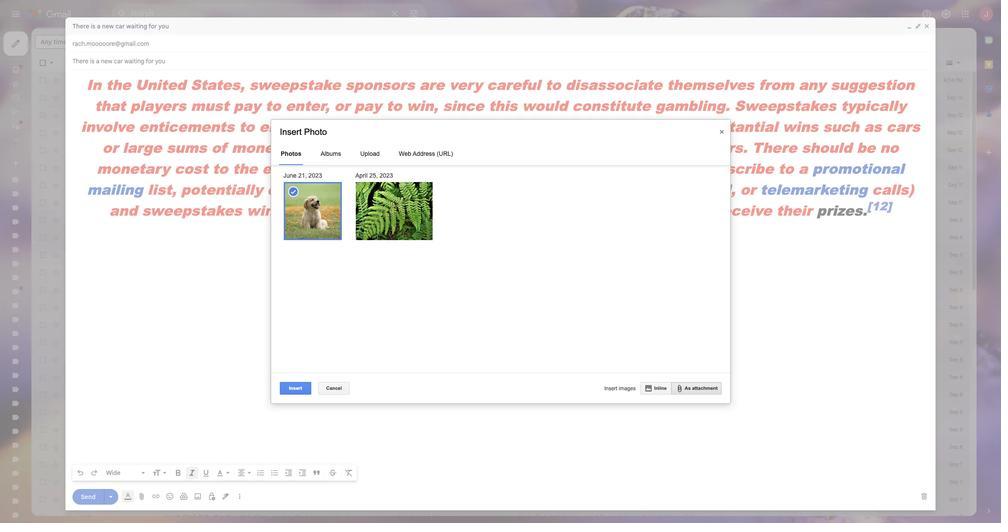 Task type: describe. For each thing, give the bounding box(es) containing it.
the avril lavigne replacement conspiracy theory is a conspiracy theory stating that canadian singer avril lavigne died in 2003, shortly after the release of her
[[307, 304, 745, 311]]

are inside that are currently popular with consumers. there should be no monetary cost to the entrant (although some sweepstakes require entrants to subscribe to a
[[454, 138, 479, 157]]

you inside the message body text box
[[397, 242, 424, 262]]

in up the money
[[256, 129, 261, 137]]

in right plants
[[299, 199, 304, 207]]

houseplants
[[165, 199, 200, 207]]

0 horizontal spatial would
[[448, 94, 465, 102]]

there up rach.mooooore@gmail.com
[[73, 22, 89, 30]]

9 not important switch from the top
[[65, 216, 73, 225]]

4 row from the top
[[31, 124, 970, 142]]

is right it
[[408, 251, 413, 259]]

of left the "her"
[[729, 304, 734, 311]]

winners
[[247, 200, 308, 220]]

sweepstakes inside calls) and sweepstakes winners should also not be required to pay any kind of fee to receive their
[[142, 200, 242, 220]]

trail - trial trail trial
[[165, 146, 219, 154]]

4 (no subject) link from the top
[[165, 478, 922, 487]]

1 horizontal spatial united
[[281, 76, 299, 84]]

1 horizontal spatial since
[[687, 76, 701, 84]]

sep inside starring vin walker and paul diesel row
[[950, 339, 959, 346]]

to up the money
[[239, 117, 255, 136]]

eyed:
[[182, 304, 197, 311]]

france
[[655, 408, 674, 416]]

to right dear at left
[[265, 96, 281, 115]]

1 8 from the top
[[960, 217, 963, 223]]

to left 1877
[[607, 408, 612, 416]]

2 lavigne from the left
[[599, 304, 621, 311]]

consumers.
[[659, 138, 748, 157]]

the left air
[[263, 129, 272, 137]]

michael...
[[165, 129, 191, 137]]

2 season from the left
[[313, 321, 333, 329]]

unity
[[390, 234, 404, 242]]

the up period[edit]
[[313, 216, 322, 224]]

6 row from the top
[[31, 176, 970, 194]]

2 group from the left
[[252, 216, 269, 224]]

in down require
[[546, 180, 560, 199]]

c link
[[165, 111, 922, 120]]

themselves inside 'in the united states, sweepstake sponsors are very careful to disassociate themselves from any suggestion that players must pay to enter, or pay to win, since this would constitute gambling. sweepstakes typically involve enticements to enter a consumer promotion with'
[[667, 75, 755, 94]]

there inside that are currently popular with consumers. there should be no monetary cost to the entrant (although some sweepstakes require entrants to subscribe to a
[[753, 138, 797, 157]]

as inside row
[[305, 216, 311, 224]]

europe inside row
[[472, 408, 492, 416]]

entrant inside that are currently popular with consumers. there should be no monetary cost to the entrant (although some sweepstakes require entrants to subscribe to a
[[262, 159, 318, 178]]

the right on
[[630, 94, 639, 102]]

and left paul
[[281, 339, 292, 346]]

must inside 'in the united states, sweepstake sponsors are very careful to disassociate themselves from any suggestion that players must pay to enter, or pay to win, since this would constitute gambling. sweepstakes typically involve enticements to enter a consumer promotion with'
[[191, 96, 229, 115]]

to up telemarketing
[[779, 159, 794, 178]]

highest
[[453, 321, 474, 329]]

bold ‪(⌘b)‬ image
[[174, 469, 183, 477]]

to right 'training'
[[386, 96, 402, 115]]

1 conspiracy from the left
[[392, 304, 422, 311]]

8 for middle ages and early modern period[edit] elements of cultural unity for northwestern, southwestern and central europe were catholicism and latin. however easte
[[960, 234, 963, 241]]

is down 19
[[444, 304, 448, 311]]

approval
[[220, 94, 245, 102]]

to right call
[[581, 391, 587, 399]]

hottest
[[245, 373, 264, 381]]

pay up session.
[[655, 76, 665, 84]]

prizes . [12]
[[817, 198, 892, 220]]

is this a pun? i'm not stupid you know, i can spot an alias!
[[203, 356, 361, 364]]

large
[[123, 138, 162, 157]]

such
[[823, 117, 860, 136]]

trial
[[183, 146, 194, 154]]

sep inside lenarty [lɛˈnartɨ] (german: lehnarten; historical variants lenharten, lenahrdten) is a village in the administrative district of gmina olecko, within olecko cou row
[[950, 269, 959, 276]]

the inside 'in the united states, sweepstake sponsors are very careful to disassociate themselves from any suggestion that players must pay to enter, or pay to win, since this would constitute gambling. sweepstakes typically involve enticements to enter a consumer promotion with'
[[106, 75, 131, 94]]

lenarty [lɛˈnartɨ] (german: lehnarten; historical variants lenharten, lenahrdten) is a village in the administrative district of gmina olecko, within olecko cou row
[[31, 264, 970, 281]]

in right country
[[352, 251, 357, 259]]

to down "trial"
[[213, 159, 228, 178]]

to up on
[[624, 76, 629, 84]]

waiting for there is a new car waiting for you - in the united states, sweepstake sponsors are very careful to disassociate themselves from any suggestion that players must pay to enter, or pay to win, since t
[[217, 76, 237, 84]]

is this a pun? i'm not stupid you know, i can spot an alias! row
[[31, 351, 970, 369]]

the inside lenarty [lɛˈnartɨ] (german: lehnarten; historical variants lenharten, lenahrdten) is a village in the administrative district of gmina olecko, within olecko cou link
[[454, 269, 463, 277]]

roar.[9]
[[408, 286, 430, 294]]

to up your
[[667, 76, 673, 84]]

formatting options toolbar
[[73, 465, 357, 481]]

has attachment
[[92, 38, 139, 46]]

the 1982 vfl season was the 86th season of the victorian football league (vfl), the highest level senior australian rules football competition in victoria. the link
[[165, 321, 922, 329]]

3 (no subject) link from the top
[[165, 460, 922, 469]]

session.
[[641, 94, 663, 102]]

5 not important switch from the top
[[65, 146, 73, 155]]

states, inside 'in the united states, sweepstake sponsors are very careful to disassociate themselves from any suggestion that players must pay to enter, or pay to win, since this would constitute gambling. sweepstakes typically involve enticements to enter a consumer promotion with'
[[191, 75, 245, 94]]

there is a new car waiting for you dialog
[[66, 17, 936, 511]]

are inside row
[[383, 76, 392, 84]]

vfl
[[242, 321, 253, 329]]

starring vin walker and paul diesel link
[[165, 338, 922, 347]]

level
[[476, 321, 488, 329]]

cost
[[175, 159, 208, 178]]

cultural inside "link"
[[368, 234, 389, 242]]

was down 'finds'
[[298, 408, 309, 416]]

if
[[380, 242, 392, 262]]

constitute
[[573, 96, 651, 115]]

poland,[a] officially the republic of poland,[b] is a country in central europe. it is divided into 16 administrative provinces called voivodeships, covering an link
[[165, 251, 922, 259]]

sweepstakes inside that are currently popular with consumers. there should be no monetary cost to the entrant (although some sweepstakes require entrants to subscribe to a
[[446, 159, 546, 178]]

and up that's right! if you read all that, there's a car in it for you!
[[496, 234, 506, 242]]

minimize image
[[906, 23, 913, 30]]

hat
[[410, 513, 419, 521]]

or right ,
[[741, 180, 756, 199]]

there up request
[[165, 76, 181, 84]]

- left dear at left
[[247, 94, 249, 102]]

of right panic at the left of the page
[[277, 408, 283, 416]]

sums
[[166, 138, 207, 157]]

prizes inside prizes . [12]
[[817, 200, 863, 220]]

you inside is this a pun? i'm not stupid you know, i can spot an alias! link
[[280, 356, 290, 364]]

0 horizontal spatial very
[[393, 76, 405, 84]]

that inside that are currently popular with consumers. there should be no monetary cost to the entrant (although some sweepstakes require entrants to subscribe to a
[[419, 138, 450, 157]]

0 horizontal spatial prizes
[[368, 138, 414, 157]]

sep 8 for hi mike, i hope this email finds you well. i wanted to discuss our travel plans for the upcoming conference. can we set up a call to finalize the details? thank
[[950, 391, 963, 398]]

21 not important switch from the top
[[65, 425, 73, 434]]

5 (no subject) link from the top
[[165, 495, 922, 504]]

sep inside the 1982 vfl season was the 86th season of the victorian football league (vfl), the highest level senior australian rules football competition in victoria. the row
[[950, 321, 959, 328]]

- down 'hey'
[[210, 216, 213, 224]]

to right wanted
[[366, 391, 372, 399]]

the left 1982
[[217, 321, 227, 329]]

the inside that are currently popular with consumers. there should be no monetary cost to the entrant (although some sweepstakes require entrants to subscribe to a
[[233, 159, 258, 178]]

1 on from the left
[[224, 286, 232, 294]]

we
[[438, 94, 447, 102]]

since inside 'in the united states, sweepstake sponsors are very careful to disassociate themselves from any suggestion that players must pay to enter, or pay to win, since this would constitute gambling. sweepstakes typically involve enticements to enter a consumer promotion with'
[[443, 96, 484, 115]]

2017,
[[468, 286, 481, 294]]

the hottest new app for potion ordering; e-lixr row
[[31, 369, 970, 386]]

kind
[[609, 200, 642, 220]]

0 vertical spatial it
[[498, 94, 501, 102]]

the down (although
[[341, 180, 366, 199]]

toggle split pane mode image
[[946, 59, 954, 67]]

mailing
[[87, 180, 143, 199]]

not inside row
[[251, 356, 260, 364]]

4:04 pm
[[944, 77, 963, 83]]

of inside calls) and sweepstakes winners should also not be required to pay any kind of fee to receive their
[[647, 200, 662, 220]]

sep 8 for lenarty [lɛˈnartɨ] (german: lehnarten; historical variants lenharten, lenahrdten) is a village in the administrative district of gmina olecko, within olecko cou
[[950, 269, 963, 276]]

finds
[[301, 391, 314, 399]]

2 ball from the left
[[299, 513, 309, 521]]

(also
[[270, 216, 284, 224]]

sep 8 for starring vin walker and paul diesel
[[950, 339, 963, 346]]

1 group from the left
[[191, 216, 208, 224]]

on 27 july 2016, kristensen was signed to a-league side brisbane roar.[9] on 19 march 2017, against adelaide united with late drama, brisbane's goalkeeper, mich row
[[31, 281, 970, 299]]

to up request for budget approval - dear susan, thank you for attending the training session yesterday. we would appreciate it if you could provide us with your feedback on the session. your insig
[[428, 76, 433, 84]]

there up trail
[[197, 129, 213, 137]]

3 not important switch from the top
[[65, 111, 73, 120]]

waiting for there is a new car waiting for you
[[126, 22, 147, 30]]

4 draft from the top
[[78, 181, 92, 189]]

(no subject) for 3rd (no subject) link from the top
[[165, 461, 199, 469]]

the up unity
[[393, 216, 402, 224]]

cars
[[887, 117, 921, 136]]

country
[[329, 251, 351, 259]]

to down some
[[431, 180, 447, 199]]

Subject field
[[73, 57, 929, 66]]

7 for 11th row
[[960, 479, 963, 485]]

8 for the 1982 vfl season was the 86th season of the victorian football league (vfl), the highest level senior australian rules football competition in victoria. the
[[960, 321, 963, 328]]

1 horizontal spatial enter,
[[631, 76, 646, 84]]

crisis
[[340, 408, 355, 416]]

village
[[428, 269, 446, 277]]

sep 12 for michael... - there was weakness in the air
[[948, 129, 963, 136]]

susan,
[[266, 94, 284, 102]]

the right victoria.
[[640, 321, 651, 329]]

close image
[[924, 23, 931, 30]]

sep 8 for on 27 july 2016, kristensen was signed to a-league side brisbane roar.[9] on 19 march 2017, against adelaide united with late drama, brisbane's goalkeeper, mich
[[950, 287, 963, 293]]

not important switch inside is this a pun? i'm not stupid you know, i can spot an alias! row
[[65, 356, 73, 364]]

officially
[[220, 251, 243, 259]]

1 vertical spatial league
[[402, 321, 423, 329]]

car right grape
[[381, 513, 390, 521]]

1 write from the left
[[329, 513, 343, 521]]

1 brave from the left
[[433, 513, 448, 521]]

sep 12 for trail - trial trail trial
[[948, 147, 963, 153]]

of left victorian
[[335, 321, 340, 329]]

read inside row
[[465, 513, 478, 521]]

on 27 july 2016, kristensen was signed to a-league side brisbane roar.[9] on 19 march 2017, against adelaide united with late drama, brisbane's goalkeeper, mich
[[224, 286, 674, 294]]

3 draft from the top
[[78, 129, 92, 137]]

set
[[546, 391, 555, 399]]

to right political on the right
[[526, 200, 541, 220]]

,
[[731, 180, 736, 199]]

the up middle
[[214, 216, 225, 224]]

in right village
[[447, 269, 452, 277]]

22 not important switch from the top
[[65, 443, 73, 452]]

hope
[[257, 391, 271, 399]]

the right (vfl),
[[443, 321, 452, 329]]

is right poland,[b]
[[318, 251, 323, 259]]

2 not important switch from the top
[[65, 93, 73, 102]]

with inside 'in the united states, sweepstake sponsors are very careful to disassociate themselves from any suggestion that players must pay to enter, or pay to win, since this would constitute gambling. sweepstakes typically involve enticements to enter a consumer promotion with'
[[481, 117, 514, 136]]

that inside the that range from substantial wins such as cars or large sums of money to smaller
[[569, 117, 600, 136]]

1 1873 from the left
[[284, 408, 297, 416]]

12 row from the top
[[31, 491, 970, 508]]

was up "trial"
[[215, 129, 226, 137]]

2 brave from the left
[[669, 513, 685, 521]]

win, inside 'in the united states, sweepstake sponsors are very careful to disassociate themselves from any suggestion that players must pay to enter, or pay to win, since this would constitute gambling. sweepstakes typically involve enticements to enter a consumer promotion with'
[[407, 96, 438, 115]]

should inside calls) and sweepstakes winners should also not be required to pay any kind of fee to receive their
[[312, 200, 363, 220]]

24 not important switch from the top
[[65, 478, 73, 487]]

1 sep 8 row from the top
[[31, 421, 970, 439]]

sep inside is this a pun? i'm not stupid you know, i can spot an alias! row
[[950, 356, 959, 363]]

can
[[313, 356, 323, 364]]

8 for the panic of 1873 was a financial crisis that triggered an economic depression in europe and north america that lasted from 1873 to 1877 or 1879 in france and i
[[960, 409, 963, 415]]

calls)
[[873, 180, 914, 199]]

search mail image
[[114, 6, 130, 22]]

australian
[[508, 321, 536, 329]]

older image
[[928, 59, 937, 67]]

the right eyed:
[[198, 304, 209, 311]]

however
[[629, 234, 653, 242]]

america
[[523, 408, 546, 416]]

and left latin.
[[600, 234, 610, 242]]

1 vertical spatial administrative
[[464, 269, 504, 277]]

and left i
[[676, 408, 686, 416]]

or inside 'in the united states, sweepstake sponsors are very careful to disassociate themselves from any suggestion that players must pay to enter, or pay to win, since this would constitute gambling. sweepstakes typically involve enticements to enter a consumer promotion with'
[[334, 96, 350, 115]]

latin.
[[612, 234, 627, 242]]

2 on from the left
[[432, 286, 440, 294]]

2 avril from the left
[[586, 304, 598, 311]]

8 for on 27 july 2016, kristensen was signed to a-league side brisbane roar.[9] on 19 march 2017, against adelaide united with late drama, brisbane's goalkeeper, mich
[[960, 287, 963, 293]]

underline ‪(⌘u)‬ image
[[202, 469, 211, 477]]

1 12 from the top
[[958, 112, 963, 118]]

- right the michael...
[[193, 129, 196, 137]]

any right have
[[269, 199, 279, 207]]

3 subject) from the top
[[176, 461, 199, 469]]

happy
[[601, 513, 618, 521]]

0 horizontal spatial disassociate
[[435, 76, 469, 84]]

- right trail
[[178, 146, 181, 154]]

should inside that are currently popular with consumers. there should be no monetary cost to the entrant (although some sweepstakes require entrants to subscribe to a
[[802, 138, 853, 157]]

gambling.
[[656, 96, 730, 115]]

0 horizontal spatial league
[[347, 286, 368, 294]]

players inside 'in the united states, sweepstake sponsors are very careful to disassociate themselves from any suggestion that players must pay to enter, or pay to win, since this would constitute gambling. sweepstakes typically involve enticements to enter a consumer promotion with'
[[130, 96, 186, 115]]

- left small
[[268, 513, 270, 521]]

7 for 4th row from the bottom
[[960, 461, 963, 468]]

receive
[[716, 200, 772, 220]]

discuss
[[374, 391, 394, 399]]

2 subject) from the top
[[176, 181, 199, 189]]

with right us
[[567, 94, 579, 102]]

1 horizontal spatial win,
[[674, 76, 685, 84]]

that up us
[[562, 76, 573, 84]]

discard draft ‪(⌘⇧d)‬ image
[[920, 492, 929, 501]]

7 draft from the top
[[78, 496, 92, 504]]

you inside hi mike, i hope this email finds you well. i wanted to discuss our travel plans for the upcoming conference. can we set up a call to finalize the details? thank link
[[316, 391, 326, 399]]

(no for first (no subject) link from the bottom of the page
[[165, 496, 174, 504]]

poland,[a] officially the republic of poland,[b] is a country in central europe. it is divided into 16 administrative provinces called voivodeships, covering an row
[[31, 246, 970, 264]]

2 climb from the left
[[533, 513, 548, 521]]

1 ball from the left
[[288, 513, 298, 521]]

0 vertical spatial prizes
[[519, 117, 565, 136]]

thank inside row
[[643, 391, 660, 399]]

olecko
[[593, 269, 613, 277]]

that left lasted
[[547, 408, 559, 416]]

in right believers
[[263, 304, 268, 311]]

0 horizontal spatial i
[[254, 391, 255, 399]]

1 vertical spatial entrant
[[370, 180, 427, 199]]

11 inside (no subject) row
[[959, 164, 963, 171]]

it inside the message body text box
[[651, 242, 661, 262]]

0 horizontal spatial careful
[[407, 76, 426, 84]]

(no for 3rd (no subject) link from the top
[[165, 461, 174, 469]]

1 itchy from the left
[[199, 513, 212, 521]]

it
[[403, 251, 407, 259]]

right!
[[331, 242, 376, 262]]

voivodeships,
[[543, 251, 580, 259]]

2 1873 from the left
[[593, 408, 605, 416]]

of right alliance
[[548, 216, 554, 224]]

5 subject) from the top
[[176, 496, 199, 504]]

1 horizontal spatial in
[[264, 76, 269, 84]]

i
[[688, 408, 689, 416]]

2 sep 11 from the top
[[949, 182, 963, 188]]

25 not important switch from the top
[[65, 495, 73, 504]]

remove formatting ‪(⌘\)‬ image
[[345, 469, 353, 477]]

6 8 from the top
[[960, 304, 963, 311]]

14 sep 8 from the top
[[950, 444, 963, 450]]

an inside the message body text box
[[451, 180, 470, 199]]

not important switch inside hi mike, i hope this email finds you well. i wanted to discuss our travel plans for the upcoming conference. can we set up a call to finalize the details? thank row
[[65, 391, 73, 399]]

numbered list ‪(⌘⇧7)‬ image
[[256, 469, 265, 477]]

mich
[[660, 286, 674, 294]]

to left a-
[[333, 286, 339, 294]]

the left 'four'
[[556, 216, 565, 224]]

pay up the weakness
[[234, 96, 261, 115]]

there is a new car waiting for you - in the united states, sweepstake sponsors are very careful to disassociate themselves from any suggestion that players must pay to enter, or pay to win, since t
[[165, 76, 705, 84]]

was up starring vin walker and paul diesel
[[276, 321, 287, 329]]

the left victorian
[[342, 321, 351, 329]]

from inside 'in the united states, sweepstake sponsors are very careful to disassociate themselves from any suggestion that players must pay to enter, or pay to win, since this would constitute gambling. sweepstakes typically involve enticements to enter a consumer promotion with'
[[759, 75, 794, 94]]

pay up consumer
[[355, 96, 382, 115]]

for inside row
[[440, 391, 448, 399]]

and left political on the right
[[490, 216, 501, 224]]

subject) inside (no subject) row
[[176, 164, 199, 172]]

the up susan, at the top left of the page
[[271, 76, 280, 84]]

undo ‪(⌘z)‬ image
[[76, 469, 85, 477]]

believers
[[236, 304, 262, 311]]

(no subject) link inside row
[[165, 163, 922, 172]]

for inside row
[[291, 373, 299, 381]]

well.
[[327, 391, 340, 399]]

2 write from the left
[[450, 513, 463, 521]]

sep inside hi mike, i hope this email finds you well. i wanted to discuss our travel plans for the upcoming conference. can we set up a call to finalize the details? thank row
[[950, 391, 959, 398]]

disassociate inside 'in the united states, sweepstake sponsors are very careful to disassociate themselves from any suggestion that players must pay to enter, or pay to win, since this would constitute gambling. sweepstakes typically involve enticements to enter a consumer promotion with'
[[566, 75, 663, 94]]

[12] link
[[868, 198, 892, 214]]

not important switch inside the hottest new app for potion ordering; e-lixr row
[[65, 373, 73, 382]]

2 conspiracy from the left
[[455, 304, 485, 311]]

alliance
[[525, 216, 547, 224]]

row containing visegrád group
[[31, 211, 970, 229]]

stating
[[506, 304, 525, 311]]

enter, inside 'in the united states, sweepstake sponsors are very careful to disassociate themselves from any suggestion that players must pay to enter, or pay to win, since this would constitute gambling. sweepstakes typically involve enticements to enter a consumer promotion with'
[[286, 96, 330, 115]]

feedback
[[594, 94, 620, 102]]

2 theory from the left
[[486, 304, 505, 311]]

0 vertical spatial central
[[579, 216, 599, 224]]

- up dear at left
[[260, 76, 262, 84]]

united inside row
[[530, 286, 548, 294]]

in right the 1879
[[649, 408, 653, 416]]

all
[[467, 242, 486, 262]]

hi mike, i hope this email finds you well. i wanted to discuss our travel plans for the upcoming conference. can we set up a call to finalize the details? thank row
[[31, 386, 970, 404]]

in left victoria.
[[610, 321, 615, 329]]

consumer
[[318, 117, 394, 136]]

1 slow from the left
[[226, 513, 238, 521]]

3 row from the top
[[31, 107, 970, 124]]

sweepstakes
[[735, 96, 837, 115]]

of right republic
[[281, 251, 287, 259]]

spam email , or telemarketing
[[643, 180, 868, 199]]

can
[[524, 391, 535, 399]]

of inside the that range from substantial wins such as cars or large sums of money to smaller
[[212, 138, 227, 157]]

is right quartet) in the left of the page
[[457, 216, 461, 224]]

6 sep 8 from the top
[[950, 304, 963, 311]]

any up could
[[519, 76, 529, 84]]

also
[[367, 200, 399, 220]]

7 for 12th row from the top of the page
[[960, 496, 963, 503]]

on 27 july 2016, kristensen was signed to a-league side brisbane roar.[9] on 19 march 2017, against adelaide united with late drama, brisbane's goalkeeper, mich link
[[165, 286, 922, 294]]

with inside row
[[550, 286, 562, 294]]

or up session.
[[648, 76, 654, 84]]

any inside 'in the united states, sweepstake sponsors are very careful to disassociate themselves from any suggestion that players must pay to enter, or pay to win, since this would constitute gambling. sweepstakes typically involve enticements to enter a consumer promotion with'
[[799, 75, 826, 94]]

2 draft from the top
[[78, 111, 92, 119]]

sep 7 for 4th row from the bottom
[[950, 461, 963, 468]]

for inside the message body text box
[[666, 242, 687, 262]]

1 not important switch from the top
[[65, 76, 73, 85]]

paul
[[293, 339, 305, 346]]

to right could
[[546, 75, 561, 94]]

for inside "link"
[[405, 234, 413, 242]]

7 not important switch from the top
[[65, 181, 73, 190]]

the panic of 1873 was a financial crisis that triggered an economic depression in europe and north america that lasted from 1873 to 1877 or 1879 in france and i row
[[31, 404, 970, 421]]

is up request
[[183, 76, 187, 84]]

be inside calls) and sweepstakes winners should also not be required to pay any kind of fee to receive their
[[433, 200, 452, 220]]

1 climb from the left
[[182, 513, 197, 521]]

sep 8 for is this a pun? i'm not stupid you know, i can spot an alias!
[[950, 356, 963, 363]]

8 for the hottest new app for potion ordering; e-lixr
[[960, 374, 963, 380]]

car up budget
[[207, 76, 216, 84]]

1 vertical spatial your
[[306, 199, 318, 207]]

very inside 'in the united states, sweepstake sponsors are very careful to disassociate themselves from any suggestion that players must pay to enter, or pay to win, since this would constitute gambling. sweepstakes typically involve enticements to enter a consumer promotion with'
[[449, 75, 482, 94]]

from inside row
[[578, 408, 591, 416]]

3 visegrád from the left
[[324, 216, 348, 224]]

district
[[505, 269, 525, 277]]

the right finalize
[[609, 391, 619, 399]]

in right died
[[636, 304, 641, 311]]

list, potentially exposing the entrant to an increase in
[[143, 180, 564, 199]]

telemarketing
[[761, 180, 868, 199]]

ordering;
[[320, 373, 345, 381]]

0 vertical spatial your
[[580, 94, 593, 102]]

sep inside the hottest new app for potion ordering; e-lixr row
[[950, 374, 959, 380]]

the inside poland,[a] officially the republic of poland,[b] is a country in central europe. it is divided into 16 administrative provinces called voivodeships, covering an link
[[245, 251, 254, 259]]

1 row from the top
[[31, 72, 970, 89]]

the left panic at the left of the page
[[248, 408, 259, 416]]

fee
[[667, 200, 691, 220]]

to up spam email "link"
[[679, 159, 695, 178]]

quote ‪(⌘⇧9)‬ image
[[312, 469, 321, 477]]

an inside is this a pun? i'm not stupid you know, i can spot an alias! link
[[338, 356, 345, 364]]

the left unseen at the left bottom of page
[[270, 304, 279, 311]]

finalize
[[588, 391, 608, 399]]

2003,
[[643, 304, 659, 311]]

singer
[[568, 304, 585, 311]]

pop out image
[[915, 23, 922, 30]]

sep 8 for the panic of 1873 was a financial crisis that triggered an economic depression in europe and north america that lasted from 1873 to 1877 or 1879 in france and i
[[950, 409, 963, 415]]

4 subject) from the top
[[176, 478, 199, 486]]

2 (no subject) link from the top
[[165, 181, 922, 190]]

and left north
[[493, 408, 504, 416]]

goalkeeper,
[[626, 286, 659, 294]]

the left 'training'
[[353, 94, 362, 102]]

0 vertical spatial administrative
[[455, 251, 495, 259]]

2 11 from the top
[[959, 182, 963, 188]]

central inside "link"
[[508, 234, 528, 242]]

this inside row
[[273, 391, 283, 399]]

middle ages and early modern period[edit] elements of cultural unity for northwestern, southwestern and central europe were catholicism and latin. however easte row
[[31, 229, 970, 246]]

email inside the message body text box
[[689, 180, 731, 199]]

are inside 'in the united states, sweepstake sponsors are very careful to disassociate themselves from any suggestion that players must pay to enter, or pay to win, since this would constitute gambling. sweepstakes typically involve enticements to enter a consumer promotion with'
[[420, 75, 445, 94]]

14 8 from the top
[[960, 444, 963, 450]]



Task type: vqa. For each thing, say whether or not it's contained in the screenshot.
Can
yes



Task type: locate. For each thing, give the bounding box(es) containing it.
1 sep 12 from the top
[[948, 112, 963, 118]]

1 horizontal spatial i
[[309, 356, 311, 364]]

read
[[428, 242, 463, 262], [465, 513, 478, 521]]

republic
[[255, 251, 279, 259]]

new inside row
[[266, 373, 277, 381]]

quartet)
[[432, 216, 455, 224]]

shortly
[[661, 304, 680, 311]]

2 vertical spatial sep 11
[[949, 199, 963, 206]]

bulleted list ‪(⌘⇧8)‬ image
[[270, 469, 279, 477]]

in
[[87, 75, 101, 94], [264, 76, 269, 84]]

visegrád down do
[[226, 216, 250, 224]]

2 horizontal spatial are
[[454, 138, 479, 157]]

12 for trail - trial trail trial
[[958, 147, 963, 153]]

0 horizontal spatial enter,
[[286, 96, 330, 115]]

entrants
[[610, 159, 675, 178]]

18 not important switch from the top
[[65, 373, 73, 382]]

entrant up exposing at top
[[262, 159, 318, 178]]

disassociate
[[566, 75, 663, 94], [435, 76, 469, 84]]

european up latin.
[[601, 216, 627, 224]]

7 sep 8 from the top
[[950, 321, 963, 328]]

(no
[[165, 164, 174, 172], [165, 181, 174, 189], [165, 461, 174, 469], [165, 478, 174, 486], [165, 496, 174, 504]]

new up has attachment
[[102, 22, 114, 30]]

of left gmina
[[526, 269, 532, 277]]

on
[[622, 94, 629, 102]]

0 vertical spatial should
[[802, 138, 853, 157]]

(no for 4th (no subject) link from the bottom
[[165, 181, 174, 189]]

the 1982 vfl season was the 86th season of the victorian football league (vfl), the highest level senior australian rules football competition in victoria. the
[[217, 321, 651, 329]]

administrative
[[455, 251, 495, 259], [464, 269, 504, 277]]

the left the 86th
[[288, 321, 297, 329]]

1 horizontal spatial players
[[575, 76, 595, 84]]

not important switch
[[65, 76, 73, 85], [65, 93, 73, 102], [65, 111, 73, 120], [65, 128, 73, 137], [65, 146, 73, 155], [65, 163, 73, 172], [65, 181, 73, 190], [65, 198, 73, 207], [65, 216, 73, 225], [65, 233, 73, 242], [65, 251, 73, 259], [65, 268, 73, 277], [65, 286, 73, 294], [65, 303, 73, 312], [65, 321, 73, 329], [65, 338, 73, 347], [65, 356, 73, 364], [65, 373, 73, 382], [65, 391, 73, 399], [65, 408, 73, 417], [65, 425, 73, 434], [65, 443, 73, 452], [65, 460, 73, 469], [65, 478, 73, 487], [65, 495, 73, 504], [65, 513, 73, 522]]

this inside row
[[209, 356, 219, 364]]

is up roar.[9]
[[417, 269, 422, 277]]

11 8 from the top
[[960, 391, 963, 398]]

i for stupid
[[309, 356, 311, 364]]

was left signed
[[301, 286, 312, 294]]

united
[[136, 75, 186, 94], [281, 76, 299, 84], [530, 286, 548, 294]]

from up if in the right of the page
[[504, 76, 517, 84]]

2 slow from the left
[[254, 513, 266, 521]]

12 for michael... - there was weakness in the air
[[958, 129, 963, 136]]

1 horizontal spatial your
[[580, 94, 593, 102]]

kite
[[686, 513, 696, 521]]

administrative down southwestern
[[455, 251, 495, 259]]

any up sweepstakes
[[799, 75, 826, 94]]

0 vertical spatial email
[[689, 180, 731, 199]]

e-
[[346, 373, 353, 381]]

was
[[215, 129, 226, 137], [301, 286, 312, 294], [276, 321, 287, 329], [298, 408, 309, 416]]

trial
[[208, 146, 219, 154]]

strikethrough ‪(⌘⇧x)‬ image
[[328, 469, 337, 477]]

subject) down "cost" at top left
[[176, 181, 199, 189]]

2 vertical spatial this
[[273, 391, 283, 399]]

0 horizontal spatial climb
[[182, 513, 197, 521]]

(no inside row
[[165, 164, 174, 172]]

united up susan, at the top left of the page
[[281, 76, 299, 84]]

sweepstakes down potentially on the left top of page
[[142, 200, 242, 220]]

slow right "dark"
[[254, 513, 266, 521]]

waiting inside there is a new car waiting for you dialog
[[126, 22, 147, 30]]

2 sep 8 from the top
[[950, 234, 963, 241]]

lehnarten;
[[268, 269, 298, 277]]

attending
[[325, 94, 351, 102]]

main content containing has attachment
[[31, 28, 977, 523]]

her
[[736, 304, 745, 311]]

8 for hi mike, i hope this email finds you well. i wanted to discuss our travel plans for the upcoming conference. can we set up a call to finalize the details? thank
[[960, 391, 963, 398]]

15 not important switch from the top
[[65, 321, 73, 329]]

1 horizontal spatial would
[[522, 96, 568, 115]]

united down gmina
[[530, 286, 548, 294]]

and down mailing
[[109, 200, 137, 220]]

1 horizontal spatial european
[[601, 216, 627, 224]]

(no subject)
[[165, 164, 199, 172], [165, 181, 199, 189], [165, 461, 199, 469], [165, 478, 199, 486], [165, 496, 199, 504]]

with left late
[[550, 286, 562, 294]]

from inside the that range from substantial wins such as cars or large sums of money to smaller
[[653, 117, 688, 136]]

1 horizontal spatial entrant
[[370, 180, 427, 199]]

14 not important switch from the top
[[65, 303, 73, 312]]

this
[[489, 96, 518, 115], [209, 356, 219, 364], [273, 391, 283, 399]]

1 horizontal spatial suggestion
[[831, 75, 915, 94]]

1 horizontal spatial prizes
[[519, 117, 565, 136]]

8 inside hi mike, i hope this email finds you well. i wanted to discuss our travel plans for the upcoming conference. can we set up a call to finalize the details? thank row
[[960, 391, 963, 398]]

to right fee
[[695, 200, 711, 220]]

8 not important switch from the top
[[65, 198, 73, 207]]

themselves inside row
[[471, 76, 503, 84]]

9 8 from the top
[[960, 356, 963, 363]]

into
[[436, 251, 447, 259]]

redo ‪(⌘y)‬ image
[[90, 469, 99, 477]]

careful up yesterday.
[[407, 76, 426, 84]]

0 vertical spatial sep 11
[[949, 164, 963, 171]]

bird
[[420, 513, 431, 521]]

early
[[260, 234, 274, 242]]

sep 8 for the 1982 vfl season was the 86th season of the victorian football league (vfl), the highest level senior australian rules football competition in victoria. the
[[950, 321, 963, 328]]

sep 8 for poland,[a] officially the republic of poland,[b] is a country in central europe. it is divided into 16 administrative provinces called voivodeships, covering an
[[950, 252, 963, 258]]

the hottest new app for potion ordering; e-lixr link
[[165, 373, 922, 382]]

lavigne
[[332, 304, 354, 311], [599, 304, 621, 311]]

2 vertical spatial new
[[266, 373, 277, 381]]

26 not important switch from the top
[[65, 513, 73, 522]]

10 sep 8 from the top
[[950, 374, 963, 380]]

0 horizontal spatial thank
[[285, 94, 302, 102]]

read inside the message body text box
[[428, 242, 463, 262]]

i inside row
[[309, 356, 311, 364]]

car inside the message body text box
[[602, 242, 627, 262]]

a inside that are currently popular with consumers. there should be no monetary cost to the entrant (although some sweepstakes require entrants to subscribe to a
[[799, 159, 808, 178]]

19
[[441, 286, 447, 294]]

1 horizontal spatial visegrád
[[226, 216, 250, 224]]

indent less ‪(⌘[)‬ image
[[284, 469, 293, 477]]

3 sep 12 from the top
[[948, 147, 963, 153]]

july
[[241, 286, 252, 294]]

10 8 from the top
[[960, 374, 963, 380]]

(no subject) for (no subject) link within row
[[165, 164, 199, 172]]

united inside 'in the united states, sweepstake sponsors are very careful to disassociate themselves from any suggestion that players must pay to enter, or pay to win, since this would constitute gambling. sweepstakes typically involve enticements to enter a consumer promotion with'
[[136, 75, 186, 94]]

Message Body text field
[[73, 74, 929, 463]]

sep inside the panic of 1873 was a financial crisis that triggered an economic depression in europe and north america that lasted from 1873 to 1877 or 1879 in france and i row
[[950, 409, 959, 415]]

0 horizontal spatial itchy
[[199, 513, 212, 521]]

sep 7 for first row from the bottom
[[950, 514, 963, 520]]

air
[[273, 129, 280, 137]]

release
[[707, 304, 727, 311]]

0 horizontal spatial new
[[102, 22, 114, 30]]

show
[[210, 304, 226, 311]]

2 vertical spatial prizes
[[817, 200, 863, 220]]

poland,[a]
[[190, 251, 218, 259]]

0 horizontal spatial must
[[191, 96, 229, 115]]

league left (vfl),
[[402, 321, 423, 329]]

starring vin walker and paul diesel row
[[31, 334, 970, 351]]

0 vertical spatial waiting
[[126, 22, 147, 30]]

careful inside 'in the united states, sweepstake sponsors are very careful to disassociate themselves from any suggestion that players must pay to enter, or pay to win, since this would constitute gambling. sweepstakes typically involve enticements to enter a consumer promotion with'
[[487, 75, 541, 94]]

sep 7 for 12th row from the top of the page
[[950, 496, 963, 503]]

8 for lenarty [lɛˈnartɨ] (german: lehnarten; historical variants lenharten, lenahrdten) is a village in the administrative district of gmina olecko, within olecko cou
[[960, 269, 963, 276]]

are down promotion
[[454, 138, 479, 157]]

5 row from the top
[[31, 142, 970, 159]]

11 row from the top
[[31, 474, 970, 491]]

7 for first row from the bottom
[[960, 514, 963, 520]]

not important switch inside the panic of 1873 was a financial crisis that triggered an economic depression in europe and north america that lasted from 1873 to 1877 or 1879 in france and i row
[[65, 408, 73, 417]]

1 vertical spatial it
[[651, 242, 661, 262]]

prizes down provide
[[519, 117, 565, 136]]

cultural up southwestern
[[468, 216, 489, 224]]

1 vertical spatial as
[[305, 216, 311, 224]]

8 inside is this a pun? i'm not stupid you know, i can spot an alias! row
[[960, 356, 963, 363]]

1 vertical spatial europe
[[472, 408, 492, 416]]

season right the 86th
[[313, 321, 333, 329]]

southwestern
[[456, 234, 494, 242]]

slow
[[226, 513, 238, 521], [254, 513, 266, 521]]

navigation
[[0, 28, 105, 523]]

1 horizontal spatial avril
[[586, 304, 598, 311]]

conspiracy down 2017, at the bottom left
[[455, 304, 485, 311]]

sep 8 for the hottest new app for potion ordering; e-lixr
[[950, 374, 963, 380]]

sweepstake inside 'in the united states, sweepstake sponsors are very careful to disassociate themselves from any suggestion that players must pay to enter, or pay to win, since this would constitute gambling. sweepstakes typically involve enticements to enter a consumer promotion with'
[[249, 75, 341, 94]]

2 7 from the top
[[960, 479, 963, 485]]

currently
[[484, 138, 554, 157]]

sep 7 for 11th row
[[950, 479, 963, 485]]

car down latin.
[[602, 242, 627, 262]]

panic
[[260, 408, 276, 416]]

(no subject) for 4th (no subject) link from the bottom
[[165, 181, 199, 189]]

sep inside on 27 july 2016, kristensen was signed to a-league side brisbane roar.[9] on 19 march 2017, against adelaide united with late drama, brisbane's goalkeeper, mich row
[[950, 287, 959, 293]]

-
[[260, 76, 262, 84], [247, 94, 249, 102], [193, 129, 196, 137], [178, 146, 181, 154], [201, 199, 204, 207], [210, 216, 213, 224], [268, 513, 270, 521]]

1 horizontal spatial new
[[194, 76, 205, 84]]

be inside that are currently popular with consumers. there should be no monetary cost to the entrant (although some sweepstakes require entrants to subscribe to a
[[857, 138, 876, 157]]

19 not important switch from the top
[[65, 391, 73, 399]]

sep 14
[[948, 94, 963, 101]]

10 not important switch from the top
[[65, 233, 73, 242]]

refresh image
[[65, 59, 73, 67]]

1 sep 8 from the top
[[950, 217, 963, 223]]

7 row from the top
[[31, 194, 970, 211]]

0 vertical spatial enter,
[[631, 76, 646, 84]]

be up promotional
[[857, 138, 876, 157]]

10 row from the top
[[31, 456, 970, 474]]

that right 'crisis'
[[356, 408, 367, 416]]

new for there is a new car waiting for you - in the united states, sweepstake sponsors are very careful to disassociate themselves from any suggestion that players must pay to enter, or pay to win, since t
[[194, 76, 205, 84]]

1 vertical spatial should
[[312, 200, 363, 220]]

2 horizontal spatial central
[[579, 216, 599, 224]]

italic ‪(⌘i)‬ image
[[188, 469, 197, 477]]

climb right laugh
[[182, 513, 197, 521]]

1 horizontal spatial must
[[597, 76, 610, 84]]

0 vertical spatial cultural
[[468, 216, 489, 224]]

victoria.
[[616, 321, 639, 329]]

12 8 from the top
[[960, 409, 963, 415]]

0 horizontal spatial ball
[[288, 513, 298, 521]]

0 horizontal spatial not
[[251, 356, 260, 364]]

car down search mail image
[[115, 22, 125, 30]]

not important switch inside the poland,[a] officially the republic of poland,[b] is a country in central europe. it is divided into 16 administrative provinces called voivodeships, covering an row
[[65, 251, 73, 259]]

1 vertical spatial 11
[[959, 182, 963, 188]]

covering
[[582, 251, 606, 259]]

should down the such
[[802, 138, 853, 157]]

the right the after
[[696, 304, 705, 311]]

6 draft from the top
[[78, 478, 92, 486]]

0 horizontal spatial slow
[[226, 513, 238, 521]]

row containing open eyed: the show for believers in the unseen
[[31, 299, 970, 316]]

sep 8 inside lenarty [lɛˈnartɨ] (german: lehnarten; historical variants lenharten, lenahrdten) is a village in the administrative district of gmina olecko, within olecko cou row
[[950, 269, 963, 276]]

the right officially on the left top
[[245, 251, 254, 259]]

2 horizontal spatial visegrád
[[324, 216, 348, 224]]

1 draft from the top
[[78, 76, 92, 84]]

administrative up against
[[464, 269, 504, 277]]

or right v4,
[[385, 216, 391, 224]]

sep inside (no subject) row
[[949, 164, 958, 171]]

there down wins
[[753, 138, 797, 157]]

2 horizontal spatial i
[[341, 391, 343, 399]]

with down if in the right of the page
[[481, 117, 514, 136]]

0 vertical spatial read
[[428, 242, 463, 262]]

2 horizontal spatial this
[[489, 96, 518, 115]]

1 vertical spatial central
[[508, 234, 528, 242]]

4 sep 8 from the top
[[950, 269, 963, 276]]

1 11 from the top
[[959, 164, 963, 171]]

there's
[[531, 242, 584, 262]]

states, inside row
[[301, 76, 320, 84]]

row containing houseplants
[[31, 194, 970, 211]]

sep 8 inside the hottest new app for potion ordering; e-lixr row
[[950, 374, 963, 380]]

0 horizontal spatial conspiracy
[[392, 304, 422, 311]]

thank inside row
[[285, 94, 302, 102]]

in down upcoming
[[466, 408, 470, 416]]

conspiracy down roar.[9]
[[392, 304, 422, 311]]

2 sep 7 from the top
[[950, 479, 963, 485]]

0 vertical spatial must
[[597, 76, 610, 84]]

1 horizontal spatial on
[[432, 286, 440, 294]]

4 sep 7 from the top
[[950, 514, 963, 520]]

0 horizontal spatial are
[[383, 76, 392, 84]]

0 horizontal spatial themselves
[[471, 76, 503, 84]]

upcoming
[[460, 391, 488, 399]]

itchy
[[199, 513, 212, 521], [636, 513, 650, 521]]

0 horizontal spatial read
[[428, 242, 463, 262]]

0 vertical spatial players
[[575, 76, 595, 84]]

8 inside on 27 july 2016, kristensen was signed to a-league side brisbane roar.[9] on 19 march 2017, against adelaide united with late drama, brisbane's goalkeeper, mich row
[[960, 287, 963, 293]]

- left 'hey'
[[201, 199, 204, 207]]

middle ages and early modern period[edit] elements of cultural unity for northwestern, southwestern and central europe were catholicism and latin. however easte link
[[165, 233, 922, 242]]

sep 8 inside is this a pun? i'm not stupid you know, i can spot an alias! row
[[950, 356, 963, 363]]

sep 8 row down north
[[31, 421, 970, 439]]

on left 27
[[224, 286, 232, 294]]

0 vertical spatial entrant
[[262, 159, 318, 178]]

to inside the that range from substantial wins such as cars or large sums of money to smaller
[[287, 138, 302, 157]]

row containing trail
[[31, 142, 970, 159]]

the up the 86th
[[307, 304, 318, 311]]

2 itchy from the left
[[636, 513, 650, 521]]

read down middle ages and early modern period[edit] elements of cultural unity for northwestern, southwestern and central europe were catholicism and latin. however easte
[[428, 242, 463, 262]]

0 horizontal spatial email
[[284, 391, 299, 399]]

not important switch inside lenarty [lɛˈnartɨ] (german: lehnarten; historical variants lenharten, lenahrdten) is a village in the administrative district of gmina olecko, within olecko cou row
[[65, 268, 73, 277]]

(no left italic ‪(⌘i)‬ 'icon'
[[165, 461, 174, 469]]

main content
[[31, 28, 977, 523]]

2 vertical spatial 12
[[958, 147, 963, 153]]

sponsors
[[346, 75, 415, 94], [356, 76, 381, 84]]

12 not important switch from the top
[[65, 268, 73, 277]]

4 not important switch from the top
[[65, 128, 73, 137]]

(no subject) up laugh
[[165, 496, 199, 504]]

with inside that are currently popular with consumers. there should be no monetary cost to the entrant (although some sweepstakes require entrants to subscribe to a
[[621, 138, 654, 157]]

13 row from the top
[[31, 508, 970, 523]]

not important switch inside the 1982 vfl season was the 86th season of the victorian football league (vfl), the highest level senior australian rules football competition in victoria. the row
[[65, 321, 73, 329]]

divided
[[414, 251, 435, 259]]

1 horizontal spatial brave
[[669, 513, 685, 521]]

email
[[689, 180, 731, 199], [284, 391, 299, 399]]

1 sep 11 from the top
[[949, 164, 963, 171]]

0 vertical spatial new
[[102, 22, 114, 30]]

1 (no subject) from the top
[[165, 164, 199, 172]]

1 horizontal spatial read
[[465, 513, 478, 521]]

sep 8 inside the panic of 1873 was a financial crisis that triggered an economic depression in europe and north america that lasted from 1873 to 1877 or 1879 in france and i row
[[950, 409, 963, 415]]

as right known
[[305, 216, 311, 224]]

of inside "link"
[[360, 234, 366, 242]]

1 horizontal spatial should
[[802, 138, 853, 157]]

not important switch inside (no subject) row
[[65, 163, 73, 172]]

the 1982 vfl season was the 86th season of the victorian football league (vfl), the highest level senior australian rules football competition in victoria. the row
[[31, 316, 970, 334]]

group down 'hey'
[[191, 216, 208, 224]]

your left feedback
[[580, 94, 593, 102]]

cultural up if
[[368, 234, 389, 242]]

or inside the that range from substantial wins such as cars or large sums of money to smaller
[[102, 138, 118, 157]]

sep 8 for middle ages and early modern period[edit] elements of cultural unity for northwestern, southwestern and central europe were catholicism and latin. however easte
[[950, 234, 963, 241]]

1 european from the left
[[403, 216, 430, 224]]

13 8 from the top
[[960, 426, 963, 433]]

the down rach.mooooore@gmail.com
[[106, 75, 131, 94]]

not important switch inside middle ages and early modern period[edit] elements of cultural unity for northwestern, southwestern and central europe were catholicism and latin. however easte "row"
[[65, 233, 73, 242]]

13 sep 8 from the top
[[950, 426, 963, 433]]

row
[[31, 72, 970, 89], [31, 89, 970, 107], [31, 107, 970, 124], [31, 124, 970, 142], [31, 142, 970, 159], [31, 176, 970, 194], [31, 194, 970, 211], [31, 211, 970, 229], [31, 299, 970, 316], [31, 456, 970, 474], [31, 474, 970, 491], [31, 491, 970, 508], [31, 508, 970, 523]]

an inside poland,[a] officially the republic of poland,[b] is a country in central europe. it is divided into 16 administrative provinces called voivodeships, covering an link
[[608, 251, 614, 259]]

win, up promotion
[[407, 96, 438, 115]]

0 horizontal spatial suggestion
[[530, 76, 561, 84]]

an right the spot
[[338, 356, 345, 364]]

any inside calls) and sweepstakes winners should also not be required to pay any kind of fee to receive their
[[578, 200, 605, 220]]

and inside calls) and sweepstakes winners should also not be required to pay any kind of fee to receive their
[[109, 200, 137, 220]]

the left 'hottest'
[[233, 373, 243, 381]]

entrant up also
[[370, 180, 427, 199]]

2 sep 8 row from the top
[[31, 439, 970, 456]]

(no subject) down bold ‪(⌘b)‬ image on the bottom left of page
[[165, 478, 199, 486]]

canadian
[[540, 304, 566, 311]]

5 sep 8 from the top
[[950, 287, 963, 293]]

sep 8 inside hi mike, i hope this email finds you well. i wanted to discuss our travel plans for the upcoming conference. can we set up a call to finalize the details? thank row
[[950, 391, 963, 398]]

we
[[537, 391, 545, 399]]

12 sep 8 from the top
[[950, 409, 963, 415]]

would inside 'in the united states, sweepstake sponsors are very careful to disassociate themselves from any suggestion that players must pay to enter, or pay to win, since this would constitute gambling. sweepstakes typically involve enticements to enter a consumer promotion with'
[[522, 96, 568, 115]]

stupid
[[261, 356, 279, 364]]

(no subject) up houseplants at the left of the page
[[165, 181, 199, 189]]

1 vertical spatial read
[[465, 513, 478, 521]]

players
[[575, 76, 595, 84], [130, 96, 186, 115]]

sep 8 row
[[31, 421, 970, 439], [31, 439, 970, 456]]

potion
[[300, 373, 318, 381]]

an right covering
[[608, 251, 614, 259]]

1 horizontal spatial be
[[857, 138, 876, 157]]

enticements
[[139, 117, 234, 136]]

1 vertical spatial sep 11
[[949, 182, 963, 188]]

is
[[91, 22, 95, 30], [183, 76, 187, 84], [457, 216, 461, 224], [318, 251, 323, 259], [408, 251, 413, 259], [417, 269, 422, 277], [444, 304, 448, 311]]

central up that,
[[508, 234, 528, 242]]

1 lavigne from the left
[[332, 304, 354, 311]]

i left "can" at the bottom of page
[[309, 356, 311, 364]]

read left elephant
[[465, 513, 478, 521]]

2 vertical spatial central
[[359, 251, 379, 259]]

subject) down trial
[[176, 164, 199, 172]]

13 not important switch from the top
[[65, 286, 73, 294]]

1 horizontal spatial thank
[[643, 391, 660, 399]]

that up popular
[[569, 117, 600, 136]]

8 inside the hottest new app for potion ordering; e-lixr row
[[960, 374, 963, 380]]

0 horizontal spatial entrant
[[262, 159, 318, 178]]

sep inside middle ages and early modern period[edit] elements of cultural unity for northwestern, southwestern and central europe were catholicism and latin. however easte "row"
[[950, 234, 959, 241]]

not inside calls) and sweepstakes winners should also not be required to pay any kind of fee to receive their
[[404, 200, 429, 220]]

indent more ‪(⌘])‬ image
[[298, 469, 307, 477]]

if
[[503, 94, 507, 102]]

1 horizontal spatial ball
[[299, 513, 309, 521]]

17 not important switch from the top
[[65, 356, 73, 364]]

substantial
[[693, 117, 778, 136]]

1 horizontal spatial itchy
[[636, 513, 650, 521]]

(no for second (no subject) link from the bottom
[[165, 478, 174, 486]]

2 vertical spatial 11
[[959, 199, 963, 206]]

a-
[[340, 286, 347, 294]]

1 horizontal spatial theory
[[486, 304, 505, 311]]

suggestion up the typically
[[831, 75, 915, 94]]

central right 'four'
[[579, 216, 599, 224]]

1 horizontal spatial league
[[402, 321, 423, 329]]

2 visegrád from the left
[[226, 216, 250, 224]]

2 horizontal spatial prizes
[[817, 200, 863, 220]]

economic
[[405, 408, 432, 416]]

europe inside "link"
[[530, 234, 549, 242]]

or inside row
[[627, 408, 633, 416]]

in down has
[[87, 75, 101, 94]]

since left t
[[687, 76, 701, 84]]

5 (no from the top
[[165, 496, 174, 504]]

1 horizontal spatial email
[[689, 180, 731, 199]]

1 horizontal spatial sweepstakes
[[446, 159, 546, 178]]

cultural
[[468, 216, 489, 224], [368, 234, 389, 242]]

alias!
[[347, 356, 361, 364]]

historical
[[300, 269, 325, 277]]

1 visegrád from the left
[[165, 216, 189, 224]]

sep 8 inside middle ages and early modern period[edit] elements of cultural unity for northwestern, southwestern and central europe were catholicism and latin. however easte "row"
[[950, 234, 963, 241]]

2 horizontal spatial new
[[266, 373, 277, 381]]

settings image
[[941, 9, 952, 19]]

and left early
[[248, 234, 259, 242]]

(no subject) row
[[31, 159, 970, 176]]

(no subject) for second (no subject) link from the bottom
[[165, 478, 199, 486]]

as inside the that range from substantial wins such as cars or large sums of money to smaller
[[864, 117, 882, 136]]

3 11 from the top
[[959, 199, 963, 206]]

tab list
[[977, 28, 1002, 492]]

1 theory from the left
[[424, 304, 442, 311]]

8 draft from the top
[[78, 513, 92, 521]]

1 (no subject) link from the top
[[165, 163, 922, 172]]

win, up insig
[[674, 76, 685, 84]]

3 (no subject) from the top
[[165, 461, 199, 469]]

us
[[559, 94, 565, 102]]

1 horizontal spatial not
[[404, 200, 429, 220]]

not important switch inside on 27 july 2016, kristensen was signed to a-league side brisbane roar.[9] on 19 march 2017, against adelaide united with late drama, brisbane's goalkeeper, mich row
[[65, 286, 73, 294]]

wanted
[[344, 391, 365, 399]]

(no subject) inside row
[[165, 164, 199, 172]]

suggestion inside 'in the united states, sweepstake sponsors are very careful to disassociate themselves from any suggestion that players must pay to enter, or pay to win, since this would constitute gambling. sweepstakes typically involve enticements to enter a consumer promotion with'
[[831, 75, 915, 94]]

brave
[[433, 513, 448, 521], [669, 513, 685, 521]]

central inside row
[[359, 251, 379, 259]]

prizes up some
[[368, 138, 414, 157]]

8 sep 8 from the top
[[950, 339, 963, 346]]

1 avril from the left
[[319, 304, 331, 311]]

8 for is this a pun? i'm not stupid you know, i can spot an alias!
[[960, 356, 963, 363]]

group left (also
[[252, 216, 269, 224]]

an inside the panic of 1873 was a financial crisis that triggered an economic depression in europe and north america that lasted from 1873 to 1877 or 1879 in france and i link
[[396, 408, 403, 416]]

triggered
[[369, 408, 395, 416]]

row containing request for budget approval
[[31, 89, 970, 107]]

group
[[191, 216, 208, 224], [252, 216, 269, 224]]

0 horizontal spatial states,
[[191, 75, 245, 94]]

olecko,
[[553, 269, 574, 277]]

3 sep 7 from the top
[[950, 496, 963, 503]]

advanced search options image
[[405, 5, 423, 22]]

the left v4,
[[365, 216, 374, 224]]

new inside dialog
[[102, 22, 114, 30]]

1 vertical spatial sweepstakes
[[142, 200, 242, 220]]

3 (no from the top
[[165, 461, 174, 469]]

3 sep 11 from the top
[[949, 199, 963, 206]]

i for finds
[[341, 391, 343, 399]]

sep 8 inside the poland,[a] officially the republic of poland,[b] is a country in central europe. it is divided into 16 administrative provinces called voivodeships, covering an row
[[950, 252, 963, 258]]

0 horizontal spatial sweepstakes
[[142, 200, 242, 220]]

14
[[958, 94, 963, 101]]

from down your
[[653, 117, 688, 136]]

prizes link
[[519, 117, 565, 136]]

pay inside calls) and sweepstakes winners should also not be required to pay any kind of fee to receive their
[[546, 200, 573, 220]]

know,
[[292, 356, 308, 364]]

in down however
[[632, 242, 646, 262]]

four,
[[349, 216, 363, 224]]

cultural inside row
[[468, 216, 489, 224]]

0 horizontal spatial since
[[443, 96, 484, 115]]

write right jungle
[[329, 513, 343, 521]]

promotional
[[813, 159, 905, 178]]

8 for poland,[a] officially the republic of poland,[b] is a country in central europe. it is divided into 16 administrative provinces called voivodeships, covering an
[[960, 252, 963, 258]]

1 vertical spatial prizes
[[368, 138, 414, 157]]

23 not important switch from the top
[[65, 460, 73, 469]]

11 sep 8 from the top
[[950, 391, 963, 398]]

0 horizontal spatial group
[[191, 216, 208, 224]]

victorian
[[352, 321, 377, 329]]

sep 8 row down the panic of 1873 was a financial crisis that triggered an economic depression in europe and north america that lasted from 1873 to 1877 or 1879 in france and i row
[[31, 439, 970, 456]]

7 8 from the top
[[960, 321, 963, 328]]

for
[[149, 22, 157, 30], [238, 76, 246, 84], [189, 94, 197, 102], [315, 94, 323, 102], [405, 234, 413, 242], [666, 242, 687, 262], [227, 304, 235, 311], [291, 373, 299, 381], [440, 391, 448, 399]]

sep 11 inside (no subject) row
[[949, 164, 963, 171]]

the up depression
[[450, 391, 459, 399]]

europe
[[530, 234, 549, 242], [472, 408, 492, 416]]

theory down against
[[486, 304, 505, 311]]

0 horizontal spatial united
[[136, 75, 186, 94]]

middle
[[213, 234, 231, 242]]

central
[[579, 216, 599, 224], [508, 234, 528, 242], [359, 251, 379, 259]]

sep inside the poland,[a] officially the republic of poland,[b] is a country in central europe. it is divided into 16 administrative provinces called voivodeships, covering an row
[[950, 252, 959, 258]]

have
[[255, 199, 268, 207]]

new for there is a new car waiting for you
[[102, 22, 114, 30]]

1 vertical spatial new
[[194, 76, 205, 84]]

clear search image
[[386, 5, 404, 22]]

0 horizontal spatial this
[[209, 356, 219, 364]]

pay up on
[[612, 76, 622, 84]]

1 season from the left
[[255, 321, 274, 329]]

(no subject) for first (no subject) link from the bottom of the page
[[165, 496, 199, 504]]

0 vertical spatial be
[[857, 138, 876, 157]]

5 draft from the top
[[78, 461, 92, 469]]

died
[[623, 304, 635, 311]]

1 vertical spatial cultural
[[368, 234, 389, 242]]

2 european from the left
[[601, 216, 627, 224]]

a inside 'in the united states, sweepstake sponsors are very careful to disassociate themselves from any suggestion that players must pay to enter, or pay to win, since this would constitute gambling. sweepstakes typically involve enticements to enter a consumer promotion with'
[[304, 117, 314, 136]]

is inside dialog
[[91, 22, 95, 30]]

a inside row
[[565, 391, 568, 399]]

waiting up approval
[[217, 76, 237, 84]]

0 horizontal spatial on
[[224, 286, 232, 294]]

(no for (no subject) link within row
[[165, 164, 174, 172]]

0 horizontal spatial cultural
[[368, 234, 389, 242]]

0 horizontal spatial be
[[433, 200, 452, 220]]

4 (no from the top
[[165, 478, 174, 486]]

that inside 'in the united states, sweepstake sponsors are very careful to disassociate themselves from any suggestion that players must pay to enter, or pay to win, since this would constitute gambling. sweepstakes typically involve enticements to enter a consumer promotion with'
[[95, 96, 126, 115]]

2 8 from the top
[[960, 234, 963, 241]]

0 horizontal spatial european
[[403, 216, 430, 224]]

0 vertical spatial 12
[[958, 112, 963, 118]]

8 inside middle ages and early modern period[edit] elements of cultural unity for northwestern, southwestern and central europe were catholicism and latin. however easte "row"
[[960, 234, 963, 241]]

1 subject) from the top
[[176, 164, 199, 172]]

from right lasted
[[578, 408, 591, 416]]

1 horizontal spatial themselves
[[667, 75, 755, 94]]

4 (no subject) from the top
[[165, 478, 199, 486]]

2 (no from the top
[[165, 181, 174, 189]]

1 (no from the top
[[165, 164, 174, 172]]

that right stating
[[527, 304, 538, 311]]

be up middle ages and early modern period[edit] elements of cultural unity for northwestern, southwestern and central europe were catholicism and latin. however easte
[[433, 200, 452, 220]]

sep
[[948, 94, 957, 101], [948, 112, 957, 118], [948, 129, 957, 136], [948, 147, 957, 153], [949, 164, 958, 171], [949, 182, 958, 188], [949, 199, 958, 206], [950, 217, 959, 223], [950, 234, 959, 241], [950, 252, 959, 258], [950, 269, 959, 276], [950, 287, 959, 293], [950, 304, 959, 311], [950, 321, 959, 328], [950, 339, 959, 346], [950, 356, 959, 363], [950, 374, 959, 380], [950, 391, 959, 398], [950, 409, 959, 415], [950, 426, 959, 433], [950, 444, 959, 450], [950, 461, 959, 468], [950, 479, 959, 485], [950, 496, 959, 503], [950, 514, 959, 520]]

None search field
[[112, 3, 426, 24]]

1 horizontal spatial slow
[[254, 513, 266, 521]]

8 for starring vin walker and paul diesel
[[960, 339, 963, 346]]

3 8 from the top
[[960, 252, 963, 258]]

(german:
[[241, 269, 266, 277]]

central left if
[[359, 251, 379, 259]]

3 12 from the top
[[958, 147, 963, 153]]

6 not important switch from the top
[[65, 163, 73, 172]]

not important switch inside starring vin walker and paul diesel row
[[65, 338, 73, 347]]

0 horizontal spatial write
[[329, 513, 343, 521]]



